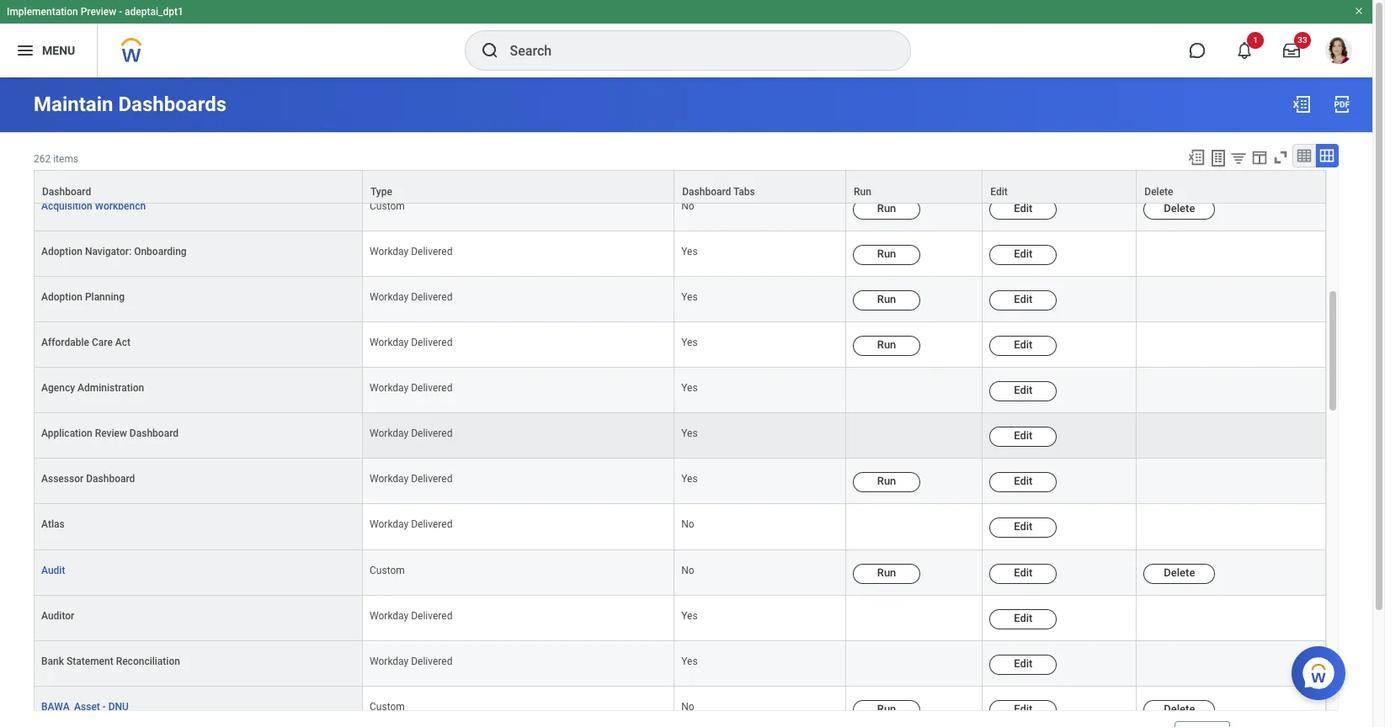 Task type: locate. For each thing, give the bounding box(es) containing it.
1 no from the top
[[681, 200, 694, 212]]

toolbar inside maintain dashboards "main content"
[[1180, 144, 1339, 170]]

1 adoption from the top
[[41, 246, 82, 258]]

6 run button from the top
[[853, 564, 920, 584]]

5 yes from the top
[[681, 428, 698, 440]]

yes
[[681, 246, 698, 258], [681, 291, 698, 303], [681, 337, 698, 349], [681, 383, 698, 394], [681, 428, 698, 440], [681, 474, 698, 485], [681, 610, 698, 622], [681, 656, 698, 668]]

8 workday delivered from the top
[[370, 610, 453, 622]]

workday delivered
[[370, 246, 453, 258], [370, 291, 453, 303], [370, 337, 453, 349], [370, 383, 453, 394], [370, 428, 453, 440], [370, 474, 453, 485], [370, 519, 453, 531], [370, 610, 453, 622], [370, 656, 453, 668]]

affordable care act element
[[41, 334, 131, 349]]

statement
[[67, 656, 113, 668]]

notifications large image
[[1236, 42, 1253, 59]]

dashboard
[[42, 186, 91, 198], [682, 186, 731, 198], [130, 428, 179, 440], [86, 474, 135, 485]]

delete for 1st delete button from the bottom
[[1164, 703, 1195, 716]]

2 yes from the top
[[681, 291, 698, 303]]

custom
[[370, 200, 405, 212], [370, 565, 405, 576], [370, 701, 405, 713]]

33
[[1298, 35, 1308, 45]]

dashboard right review
[[130, 428, 179, 440]]

3 run button from the top
[[853, 291, 920, 311]]

implementation preview -   adeptai_dpt1
[[7, 6, 183, 18]]

5 row from the top
[[34, 323, 1326, 368]]

262 items
[[34, 153, 78, 165]]

7 run button from the top
[[853, 700, 920, 721]]

1 yes from the top
[[681, 246, 698, 258]]

9 workday from the top
[[370, 656, 409, 668]]

inbox large image
[[1283, 42, 1300, 59]]

4 yes from the top
[[681, 383, 698, 394]]

bawa_asset - dnu
[[41, 701, 129, 713]]

bank statement reconciliation
[[41, 656, 180, 668]]

33 button
[[1273, 32, 1311, 69]]

affordable
[[41, 337, 89, 349]]

3 no from the top
[[681, 565, 694, 576]]

fullscreen image
[[1272, 148, 1290, 167]]

acquisition workbench link
[[41, 197, 146, 212]]

5 delivered from the top
[[411, 428, 453, 440]]

profile logan mcneil image
[[1325, 37, 1352, 67]]

0 vertical spatial adoption
[[41, 246, 82, 258]]

run for fourth run button from the bottom of the maintain dashboards "main content"
[[877, 339, 896, 351]]

delivered
[[411, 246, 453, 258], [411, 291, 453, 303], [411, 337, 453, 349], [411, 383, 453, 394], [411, 428, 453, 440], [411, 474, 453, 485], [411, 519, 453, 531], [411, 610, 453, 622], [411, 656, 453, 668]]

2 adoption from the top
[[41, 291, 82, 303]]

type button
[[363, 171, 674, 203]]

1 delivered from the top
[[411, 246, 453, 258]]

delivered for application review dashboard
[[411, 428, 453, 440]]

agency administration element
[[41, 379, 144, 394]]

5 workday from the top
[[370, 428, 409, 440]]

-
[[119, 6, 122, 18], [103, 701, 106, 713]]

bank
[[41, 656, 64, 668]]

7 yes from the top
[[681, 610, 698, 622]]

care
[[92, 337, 113, 349]]

1 row from the top
[[34, 170, 1326, 204]]

3 workday from the top
[[370, 337, 409, 349]]

3 custom from the top
[[370, 701, 405, 713]]

2 custom from the top
[[370, 565, 405, 576]]

3 delivered from the top
[[411, 337, 453, 349]]

dashboard left tabs
[[682, 186, 731, 198]]

4 no from the top
[[681, 701, 694, 713]]

9 edit button from the top
[[990, 564, 1057, 584]]

7 edit button from the top
[[990, 473, 1057, 493]]

export to excel image
[[1292, 94, 1312, 115]]

row
[[34, 170, 1326, 204], [34, 186, 1326, 232], [34, 232, 1326, 277], [34, 277, 1326, 323], [34, 323, 1326, 368], [34, 459, 1326, 505], [34, 550, 1326, 596], [34, 687, 1326, 728]]

5 run button from the top
[[853, 473, 920, 493]]

edit button
[[990, 200, 1057, 220], [990, 245, 1057, 265], [990, 291, 1057, 311], [990, 336, 1057, 356], [990, 382, 1057, 402], [990, 427, 1057, 447], [990, 473, 1057, 493], [990, 518, 1057, 539], [990, 564, 1057, 584], [990, 609, 1057, 630], [990, 655, 1057, 675], [990, 700, 1057, 721]]

edit
[[991, 186, 1008, 198], [1014, 202, 1033, 215], [1014, 248, 1033, 260], [1014, 293, 1033, 306], [1014, 339, 1033, 351], [1014, 384, 1033, 397], [1014, 430, 1033, 442], [1014, 475, 1033, 488], [1014, 521, 1033, 533], [1014, 566, 1033, 579], [1014, 612, 1033, 625], [1014, 657, 1033, 670], [1014, 703, 1033, 716]]

6 workday delivered from the top
[[370, 474, 453, 485]]

- left dnu
[[103, 701, 106, 713]]

8 delivered from the top
[[411, 610, 453, 622]]

6 yes from the top
[[681, 474, 698, 485]]

tabs
[[733, 186, 755, 198]]

7 workday delivered from the top
[[370, 519, 453, 531]]

administration
[[77, 383, 144, 394]]

delete
[[1164, 157, 1195, 169], [1145, 186, 1174, 198], [1164, 202, 1195, 215], [1164, 566, 1195, 579], [1164, 703, 1195, 716]]

delete for delete button within 'row'
[[1164, 157, 1195, 169]]

7 workday from the top
[[370, 519, 409, 531]]

1 vertical spatial custom
[[370, 565, 405, 576]]

workday
[[370, 246, 409, 258], [370, 291, 409, 303], [370, 337, 409, 349], [370, 383, 409, 394], [370, 428, 409, 440], [370, 474, 409, 485], [370, 519, 409, 531], [370, 610, 409, 622], [370, 656, 409, 668]]

type
[[371, 186, 392, 198]]

1 vertical spatial adoption
[[41, 291, 82, 303]]

workday for bank statement reconciliation
[[370, 656, 409, 668]]

bank statement reconciliation element
[[41, 652, 180, 668]]

- right preview on the top of page
[[119, 6, 122, 18]]

delete inside popup button
[[1145, 186, 1174, 198]]

run for fifth run button from the bottom of the maintain dashboards "main content"
[[877, 293, 896, 306]]

7 row from the top
[[34, 550, 1326, 596]]

2 delete button from the top
[[1144, 200, 1216, 220]]

1 vertical spatial -
[[103, 701, 106, 713]]

adoption
[[41, 246, 82, 258], [41, 291, 82, 303]]

custom for workbench
[[370, 200, 405, 212]]

run
[[854, 186, 872, 198], [877, 202, 896, 215], [877, 248, 896, 260], [877, 293, 896, 306], [877, 339, 896, 351], [877, 475, 896, 488], [877, 566, 896, 579], [877, 703, 896, 716]]

1 horizontal spatial -
[[119, 6, 122, 18]]

9 workday delivered from the top
[[370, 656, 453, 668]]

view printable version (pdf) image
[[1332, 94, 1352, 115]]

2 no from the top
[[681, 519, 694, 531]]

table image
[[1296, 147, 1313, 164]]

1 edit button from the top
[[990, 200, 1057, 220]]

3 yes from the top
[[681, 337, 698, 349]]

row header
[[34, 141, 363, 186]]

maintain dashboards main content
[[0, 77, 1373, 728]]

expand table image
[[1319, 147, 1336, 164]]

acquisition workbench
[[41, 200, 146, 212]]

adoption left the "planning"
[[41, 291, 82, 303]]

2 edit row from the top
[[34, 414, 1326, 459]]

4 delivered from the top
[[411, 383, 453, 394]]

toolbar
[[1180, 144, 1339, 170]]

click to view/edit grid preferences image
[[1251, 148, 1269, 167]]

1
[[1253, 35, 1258, 45]]

cell
[[363, 141, 675, 186], [675, 141, 846, 186], [1137, 232, 1326, 277], [1137, 277, 1326, 323], [1137, 323, 1326, 368], [846, 368, 983, 414], [1137, 368, 1326, 414], [846, 414, 983, 459], [1137, 414, 1326, 459], [1137, 459, 1326, 505], [846, 505, 983, 550], [1137, 505, 1326, 550], [846, 596, 983, 641], [1137, 596, 1326, 641], [846, 641, 983, 687], [1137, 641, 1326, 687]]

2 delivered from the top
[[411, 291, 453, 303]]

1 workday from the top
[[370, 246, 409, 258]]

acquisition
[[41, 200, 92, 212]]

9 delivered from the top
[[411, 656, 453, 668]]

5 edit row from the top
[[34, 641, 1326, 687]]

dashboard up acquisition
[[42, 186, 91, 198]]

review
[[95, 428, 127, 440]]

navigator:
[[85, 246, 132, 258]]

8 workday from the top
[[370, 610, 409, 622]]

8 yes from the top
[[681, 656, 698, 668]]

8 edit button from the top
[[990, 518, 1057, 539]]

4 workday from the top
[[370, 383, 409, 394]]

yes for adoption navigator: onboarding
[[681, 246, 698, 258]]

no for acquisition workbench
[[681, 200, 694, 212]]

no inside edit row
[[681, 519, 694, 531]]

run button
[[853, 200, 920, 220], [853, 245, 920, 265], [853, 291, 920, 311], [853, 336, 920, 356], [853, 473, 920, 493], [853, 564, 920, 584], [853, 700, 920, 721]]

dashboard inside 'element'
[[130, 428, 179, 440]]

0 vertical spatial -
[[119, 6, 122, 18]]

delete inside 'row'
[[1164, 157, 1195, 169]]

0 horizontal spatial -
[[103, 701, 106, 713]]

onboarding
[[134, 246, 187, 258]]

1 delete button from the top
[[1144, 154, 1216, 174]]

2 vertical spatial custom
[[370, 701, 405, 713]]

8 row from the top
[[34, 687, 1326, 728]]

adoption for adoption planning
[[41, 291, 82, 303]]

no
[[681, 200, 694, 212], [681, 519, 694, 531], [681, 565, 694, 576], [681, 701, 694, 713]]

adoption for adoption navigator: onboarding
[[41, 246, 82, 258]]

run inside run popup button
[[854, 186, 872, 198]]

7 delivered from the top
[[411, 519, 453, 531]]

adoption down acquisition
[[41, 246, 82, 258]]

delivered for affordable care act
[[411, 337, 453, 349]]

delete button
[[1144, 154, 1216, 174], [1144, 200, 1216, 220], [1144, 564, 1216, 584], [1144, 700, 1216, 721]]

delete for second delete button from the bottom
[[1164, 566, 1195, 579]]

2 workday from the top
[[370, 291, 409, 303]]

3 workday delivered from the top
[[370, 337, 453, 349]]

4 workday delivered from the top
[[370, 383, 453, 394]]

menu button
[[0, 24, 97, 77]]

1 workday delivered from the top
[[370, 246, 453, 258]]

edit row
[[34, 368, 1326, 414], [34, 414, 1326, 459], [34, 505, 1326, 550], [34, 596, 1326, 641], [34, 641, 1326, 687]]

5 workday delivered from the top
[[370, 428, 453, 440]]

0 vertical spatial custom
[[370, 200, 405, 212]]

run for seventh run button from the top of the maintain dashboards "main content"
[[877, 703, 896, 716]]

implementation
[[7, 6, 78, 18]]

262
[[34, 153, 51, 165]]

run for first run button from the top of the maintain dashboards "main content"
[[877, 202, 896, 215]]

export to excel image
[[1187, 148, 1206, 167]]

1 custom from the top
[[370, 200, 405, 212]]

menu
[[42, 43, 75, 57]]

3 row from the top
[[34, 232, 1326, 277]]

maintain
[[34, 93, 113, 116]]



Task type: vqa. For each thing, say whether or not it's contained in the screenshot.
Agency Administration 'DELIVERED'
yes



Task type: describe. For each thing, give the bounding box(es) containing it.
application review dashboard
[[41, 428, 179, 440]]

delivered for bank statement reconciliation
[[411, 656, 453, 668]]

12 edit button from the top
[[990, 700, 1057, 721]]

1 edit row from the top
[[34, 368, 1326, 414]]

1 run button from the top
[[853, 200, 920, 220]]

delivered for agency administration
[[411, 383, 453, 394]]

assessor dashboard
[[41, 474, 135, 485]]

11 edit button from the top
[[990, 655, 1057, 675]]

6 edit button from the top
[[990, 427, 1057, 447]]

yes for auditor
[[681, 610, 698, 622]]

assessor
[[41, 474, 84, 485]]

delete button
[[1137, 171, 1325, 203]]

dashboard inside popup button
[[42, 186, 91, 198]]

auditor element
[[41, 607, 74, 622]]

audit
[[41, 565, 65, 576]]

row containing dashboard
[[34, 170, 1326, 204]]

10 edit button from the top
[[990, 609, 1057, 630]]

workday delivered for application review dashboard
[[370, 428, 453, 440]]

no for audit
[[681, 565, 694, 576]]

maintain dashboards
[[34, 93, 227, 116]]

reconciliation
[[116, 656, 180, 668]]

dnu
[[108, 701, 129, 713]]

agency
[[41, 383, 75, 394]]

workday delivered for atlas
[[370, 519, 453, 531]]

4 delete button from the top
[[1144, 700, 1216, 721]]

4 edit button from the top
[[990, 336, 1057, 356]]

dashboard button
[[35, 171, 362, 203]]

planning
[[85, 291, 125, 303]]

workday delivered for adoption navigator: onboarding
[[370, 246, 453, 258]]

adoption planning element
[[41, 288, 125, 303]]

agency administration
[[41, 383, 144, 394]]

adoption planning
[[41, 291, 125, 303]]

workday delivered for agency administration
[[370, 383, 453, 394]]

workday for application review dashboard
[[370, 428, 409, 440]]

delivered for auditor
[[411, 610, 453, 622]]

delivered for adoption navigator: onboarding
[[411, 246, 453, 258]]

atlas
[[41, 519, 65, 531]]

workday for atlas
[[370, 519, 409, 531]]

items
[[53, 153, 78, 165]]

run button
[[846, 171, 982, 203]]

yes for agency administration
[[681, 383, 698, 394]]

affordable care act
[[41, 337, 131, 349]]

assessor dashboard element
[[41, 470, 135, 485]]

4 edit row from the top
[[34, 596, 1326, 641]]

workday for agency administration
[[370, 383, 409, 394]]

export to worksheets image
[[1208, 148, 1229, 168]]

atlas element
[[41, 516, 65, 531]]

4 run button from the top
[[853, 336, 920, 356]]

dashboard down review
[[86, 474, 135, 485]]

workday delivered for bank statement reconciliation
[[370, 656, 453, 668]]

Search Workday  search field
[[510, 32, 875, 69]]

workday delivered for auditor
[[370, 610, 453, 622]]

- inside menu banner
[[119, 6, 122, 18]]

workday for adoption navigator: onboarding
[[370, 246, 409, 258]]

2 row from the top
[[34, 186, 1326, 232]]

adoption navigator: onboarding element
[[41, 243, 187, 258]]

bawa_asset
[[41, 701, 100, 713]]

edit button
[[983, 171, 1136, 203]]

custom for -
[[370, 701, 405, 713]]

justify image
[[15, 40, 35, 61]]

yes for application review dashboard
[[681, 428, 698, 440]]

dashboards
[[118, 93, 227, 116]]

application
[[41, 428, 92, 440]]

delete for delete popup button
[[1145, 186, 1174, 198]]

row header inside maintain dashboards "main content"
[[34, 141, 363, 186]]

2 run button from the top
[[853, 245, 920, 265]]

yes for affordable care act
[[681, 337, 698, 349]]

3 edit row from the top
[[34, 505, 1326, 550]]

pagination element
[[1240, 712, 1339, 728]]

dashboard tabs
[[682, 186, 755, 198]]

select to filter grid data image
[[1229, 149, 1248, 167]]

auditor
[[41, 610, 74, 622]]

2 edit button from the top
[[990, 245, 1057, 265]]

close environment banner image
[[1354, 6, 1364, 16]]

dashboard inside popup button
[[682, 186, 731, 198]]

edit inside edit popup button
[[991, 186, 1008, 198]]

audit link
[[41, 561, 65, 576]]

workday for affordable care act
[[370, 337, 409, 349]]

preview
[[81, 6, 116, 18]]

workday delivered for affordable care act
[[370, 337, 453, 349]]

application review dashboard element
[[41, 425, 179, 440]]

5 edit button from the top
[[990, 382, 1057, 402]]

6 row from the top
[[34, 459, 1326, 505]]

6 workday from the top
[[370, 474, 409, 485]]

run for second run button from the bottom of the maintain dashboards "main content"
[[877, 566, 896, 579]]

delete for second delete button
[[1164, 202, 1195, 215]]

run for run popup button
[[854, 186, 872, 198]]

yes for bank statement reconciliation
[[681, 656, 698, 668]]

adeptai_dpt1
[[125, 6, 183, 18]]

4 row from the top
[[34, 277, 1326, 323]]

1 button
[[1226, 32, 1264, 69]]

2 workday delivered from the top
[[370, 291, 453, 303]]

- inside maintain dashboards "main content"
[[103, 701, 106, 713]]

delivered for atlas
[[411, 519, 453, 531]]

act
[[115, 337, 131, 349]]

run for 5th run button
[[877, 475, 896, 488]]

delete row
[[34, 141, 1326, 186]]

adoption navigator: onboarding
[[41, 246, 187, 258]]

6 delivered from the top
[[411, 474, 453, 485]]

dashboard tabs button
[[675, 171, 846, 203]]

3 delete button from the top
[[1144, 564, 1216, 584]]

delete button inside 'row'
[[1144, 154, 1216, 174]]

3 edit button from the top
[[990, 291, 1057, 311]]

bawa_asset - dnu link
[[41, 698, 129, 713]]

workday for auditor
[[370, 610, 409, 622]]

workbench
[[95, 200, 146, 212]]

menu banner
[[0, 0, 1373, 77]]

search image
[[480, 40, 500, 61]]

run for sixth run button from the bottom
[[877, 248, 896, 260]]

no for bawa_asset - dnu
[[681, 701, 694, 713]]



